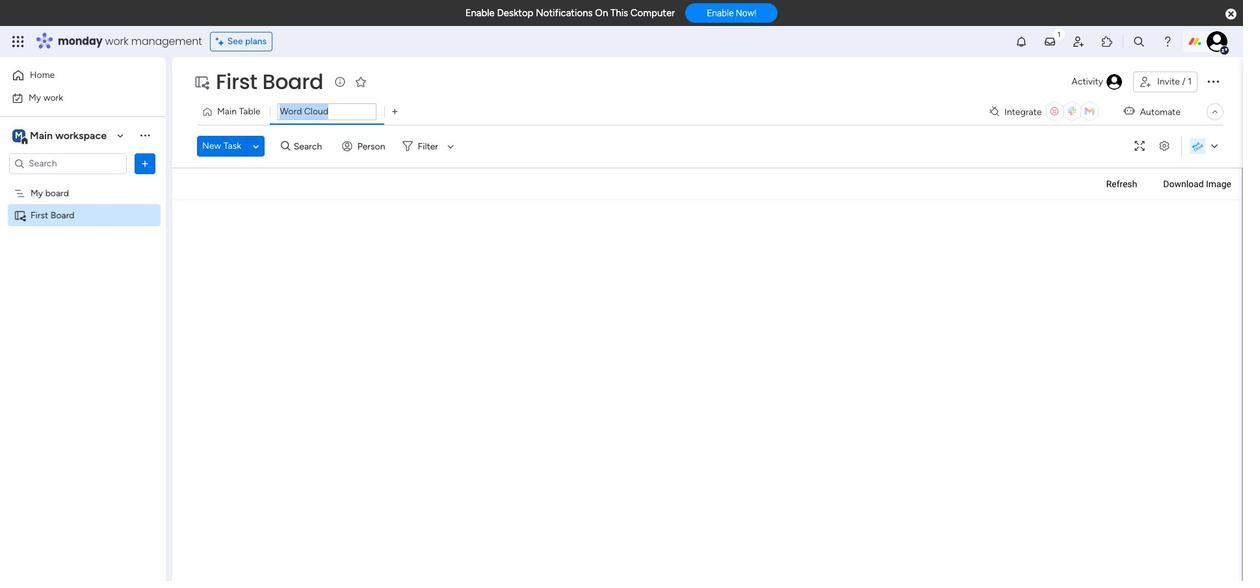 Task type: vqa. For each thing, say whether or not it's contained in the screenshot.
NEW TASK
yes



Task type: locate. For each thing, give the bounding box(es) containing it.
list box
[[0, 180, 166, 402]]

board left show board description icon
[[263, 67, 324, 96]]

board
[[263, 67, 324, 96], [51, 210, 75, 221]]

dapulse integrations image
[[990, 107, 1000, 117]]

monday
[[58, 34, 103, 49]]

options image
[[1206, 73, 1222, 89]]

0 vertical spatial main
[[217, 106, 237, 117]]

first board
[[216, 67, 324, 96], [31, 210, 75, 221]]

my for my board
[[31, 188, 43, 199]]

0 horizontal spatial first
[[31, 210, 48, 221]]

0 vertical spatial my
[[29, 92, 41, 103]]

1 horizontal spatial first board
[[216, 67, 324, 96]]

home button
[[8, 65, 140, 86]]

1 vertical spatial main
[[30, 129, 53, 142]]

board
[[45, 188, 69, 199]]

option
[[0, 182, 166, 184]]

main workspace
[[30, 129, 107, 142]]

first board up "table" at the left
[[216, 67, 324, 96]]

first up main table
[[216, 67, 257, 96]]

my work button
[[8, 88, 140, 108]]

dapulse close image
[[1226, 8, 1237, 21]]

autopilot image
[[1124, 103, 1136, 120]]

main right workspace icon
[[30, 129, 53, 142]]

Search field
[[291, 137, 330, 155]]

my board
[[31, 188, 69, 199]]

select product image
[[12, 35, 25, 48]]

new task
[[202, 141, 241, 152]]

first board down my board
[[31, 210, 75, 221]]

main
[[217, 106, 237, 117], [30, 129, 53, 142]]

0 vertical spatial work
[[105, 34, 129, 49]]

1 vertical spatial first
[[31, 210, 48, 221]]

enable for enable now!
[[707, 8, 734, 18]]

main left "table" at the left
[[217, 106, 237, 117]]

1 vertical spatial first board
[[31, 210, 75, 221]]

see plans button
[[210, 32, 273, 51]]

my inside button
[[29, 92, 41, 103]]

main inside workspace selection element
[[30, 129, 53, 142]]

1 horizontal spatial work
[[105, 34, 129, 49]]

0 vertical spatial board
[[263, 67, 324, 96]]

First Board field
[[213, 67, 327, 96]]

first right shareable board icon
[[31, 210, 48, 221]]

first
[[216, 67, 257, 96], [31, 210, 48, 221]]

0 horizontal spatial work
[[43, 92, 63, 103]]

person button
[[337, 136, 393, 157]]

my for my work
[[29, 92, 41, 103]]

my inside list box
[[31, 188, 43, 199]]

shareable board image
[[194, 74, 209, 90]]

my down home
[[29, 92, 41, 103]]

my
[[29, 92, 41, 103], [31, 188, 43, 199]]

1 vertical spatial my
[[31, 188, 43, 199]]

0 vertical spatial first
[[216, 67, 257, 96]]

0 horizontal spatial enable
[[466, 7, 495, 19]]

show board description image
[[333, 75, 348, 88]]

Search in workspace field
[[27, 156, 109, 171]]

automate
[[1141, 106, 1181, 117]]

table
[[239, 106, 261, 117]]

options image
[[139, 157, 152, 170]]

apps image
[[1101, 35, 1114, 48]]

on
[[595, 7, 608, 19]]

invite
[[1158, 76, 1181, 87]]

desktop
[[497, 7, 534, 19]]

inbox image
[[1044, 35, 1057, 48]]

main table button
[[197, 101, 270, 122]]

search everything image
[[1133, 35, 1146, 48]]

main table
[[217, 106, 261, 117]]

my left board
[[31, 188, 43, 199]]

enable
[[466, 7, 495, 19], [707, 8, 734, 18]]

work inside button
[[43, 92, 63, 103]]

1 vertical spatial work
[[43, 92, 63, 103]]

notifications image
[[1016, 35, 1029, 48]]

main inside button
[[217, 106, 237, 117]]

monday work management
[[58, 34, 202, 49]]

open full screen image
[[1130, 142, 1151, 151]]

0 horizontal spatial first board
[[31, 210, 75, 221]]

collapse board header image
[[1211, 107, 1221, 117]]

0 horizontal spatial board
[[51, 210, 75, 221]]

1 horizontal spatial enable
[[707, 8, 734, 18]]

enable left the now! on the right of page
[[707, 8, 734, 18]]

work right monday
[[105, 34, 129, 49]]

enable inside button
[[707, 8, 734, 18]]

None field
[[278, 103, 377, 120]]

help image
[[1162, 35, 1175, 48]]

enable now! button
[[686, 3, 778, 23]]

activity button
[[1067, 72, 1129, 92]]

add view image
[[393, 107, 398, 117]]

integrate
[[1005, 106, 1043, 117]]

see
[[228, 36, 243, 47]]

enable left desktop
[[466, 7, 495, 19]]

1 image
[[1054, 27, 1066, 41]]

work
[[105, 34, 129, 49], [43, 92, 63, 103]]

now!
[[736, 8, 757, 18]]

0 horizontal spatial main
[[30, 129, 53, 142]]

work down home
[[43, 92, 63, 103]]

1 horizontal spatial main
[[217, 106, 237, 117]]

home
[[30, 70, 55, 81]]

this
[[611, 7, 629, 19]]

board down board
[[51, 210, 75, 221]]



Task type: describe. For each thing, give the bounding box(es) containing it.
work for monday
[[105, 34, 129, 49]]

invite / 1 button
[[1134, 72, 1198, 92]]

my work
[[29, 92, 63, 103]]

invite / 1
[[1158, 76, 1193, 87]]

first board inside list box
[[31, 210, 75, 221]]

management
[[131, 34, 202, 49]]

angle down image
[[253, 142, 259, 151]]

new
[[202, 141, 221, 152]]

v2 search image
[[281, 139, 291, 154]]

plans
[[245, 36, 267, 47]]

workspace options image
[[139, 129, 152, 142]]

1 vertical spatial board
[[51, 210, 75, 221]]

filter
[[418, 141, 439, 152]]

main for main table
[[217, 106, 237, 117]]

1 horizontal spatial first
[[216, 67, 257, 96]]

invite members image
[[1073, 35, 1086, 48]]

enable for enable desktop notifications on this computer
[[466, 7, 495, 19]]

activity
[[1072, 76, 1104, 87]]

arrow down image
[[443, 139, 459, 154]]

work for my
[[43, 92, 63, 103]]

m
[[15, 130, 23, 141]]

1 horizontal spatial board
[[263, 67, 324, 96]]

notifications
[[536, 7, 593, 19]]

add to favorites image
[[355, 75, 368, 88]]

see plans
[[228, 36, 267, 47]]

1
[[1189, 76, 1193, 87]]

workspace selection element
[[12, 128, 109, 145]]

enable now!
[[707, 8, 757, 18]]

person
[[358, 141, 385, 152]]

workspace
[[55, 129, 107, 142]]

enable desktop notifications on this computer
[[466, 7, 675, 19]]

list box containing my board
[[0, 180, 166, 402]]

main for main workspace
[[30, 129, 53, 142]]

0 vertical spatial first board
[[216, 67, 324, 96]]

filter button
[[397, 136, 459, 157]]

jacob simon image
[[1207, 31, 1228, 52]]

task
[[224, 141, 241, 152]]

shareable board image
[[14, 209, 26, 222]]

/
[[1183, 76, 1187, 87]]

settings image
[[1155, 142, 1176, 151]]

workspace image
[[12, 128, 25, 143]]

new task button
[[197, 136, 247, 157]]

computer
[[631, 7, 675, 19]]



